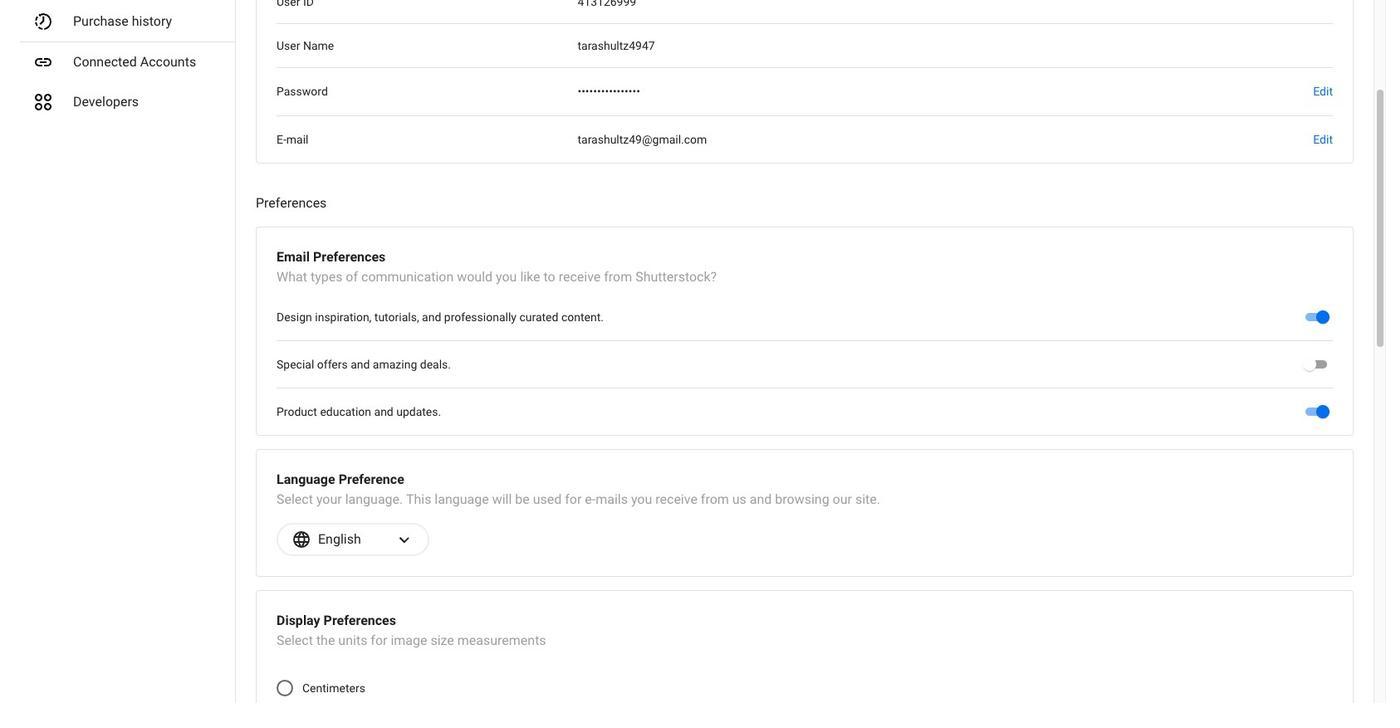 Task type: locate. For each thing, give the bounding box(es) containing it.
you left like
[[496, 269, 517, 285]]

select for language preference select your language. this language will be used for e-mails you receive from us and browsing our site.
[[277, 492, 313, 508]]

types
[[311, 269, 343, 285]]

from
[[604, 269, 632, 285], [701, 492, 729, 508]]

for left e-
[[565, 492, 582, 508]]

edit
[[1314, 85, 1333, 98], [1314, 133, 1333, 146]]

0 vertical spatial from
[[604, 269, 632, 285]]

1 edit from the top
[[1314, 85, 1333, 98]]

1 horizontal spatial you
[[631, 492, 652, 508]]

0 horizontal spatial from
[[604, 269, 632, 285]]

from left shutterstock?
[[604, 269, 632, 285]]

preferences
[[256, 195, 327, 211], [313, 249, 386, 265], [324, 613, 396, 629]]

0 horizontal spatial for
[[371, 633, 388, 649]]

receive
[[559, 269, 601, 285], [656, 492, 698, 508]]

for
[[565, 492, 582, 508], [371, 633, 388, 649]]

browsing
[[775, 492, 830, 508]]

preferences inside display preferences select the units for image size measurements
[[324, 613, 396, 629]]

purchase history link
[[20, 2, 235, 42]]

for inside display preferences select the units for image size measurements
[[371, 633, 388, 649]]

would
[[457, 269, 493, 285]]

0 vertical spatial you
[[496, 269, 517, 285]]

1 vertical spatial select
[[277, 633, 313, 649]]

2 edit button from the top
[[1314, 129, 1333, 150]]

0 vertical spatial receive
[[559, 269, 601, 285]]

history
[[132, 13, 172, 29]]

you right mails
[[631, 492, 652, 508]]

1 vertical spatial preferences
[[313, 249, 386, 265]]

and right us
[[750, 492, 772, 508]]

edit for ••••••••••••••••
[[1314, 85, 1333, 98]]

e-
[[277, 133, 286, 146]]

shutterstock?
[[636, 269, 717, 285]]

preferences inside email preferences what types of communication would you like to receive from shutterstock?
[[313, 249, 386, 265]]

your
[[316, 492, 342, 508]]

edit button for ••••••••••••••••
[[1314, 81, 1333, 102]]

language
[[435, 492, 489, 508]]

for right units
[[371, 633, 388, 649]]

0 vertical spatial edit button
[[1314, 81, 1333, 102]]

like
[[520, 269, 540, 285]]

product education and updates.
[[277, 405, 441, 419]]

select down display
[[277, 633, 313, 649]]

0 horizontal spatial receive
[[559, 269, 601, 285]]

0 vertical spatial edit
[[1314, 85, 1333, 98]]

1 edit button from the top
[[1314, 81, 1333, 102]]

1 select from the top
[[277, 492, 313, 508]]

receive left us
[[656, 492, 698, 508]]

site.
[[856, 492, 881, 508]]

special offers and amazing deals.
[[277, 358, 451, 371]]

edit button for tarashultz49@gmail.com
[[1314, 129, 1333, 150]]

and left updates.
[[374, 405, 394, 419]]

connected accounts link
[[20, 42, 235, 82]]

preferences up email
[[256, 195, 327, 211]]

1 horizontal spatial from
[[701, 492, 729, 508]]

accounts
[[140, 54, 196, 70]]

preferences up units
[[324, 613, 396, 629]]

0 vertical spatial for
[[565, 492, 582, 508]]

0 vertical spatial select
[[277, 492, 313, 508]]

deals.
[[420, 358, 451, 371]]

••••••••••••••••
[[578, 85, 640, 98]]

you inside the language preference select your language. this language will be used for e-mails you receive from us and browsing our site.
[[631, 492, 652, 508]]

you
[[496, 269, 517, 285], [631, 492, 652, 508]]

select down language
[[277, 492, 313, 508]]

1 vertical spatial for
[[371, 633, 388, 649]]

1 vertical spatial receive
[[656, 492, 698, 508]]

1 vertical spatial edit
[[1314, 133, 1333, 146]]

1 vertical spatial from
[[701, 492, 729, 508]]

language.
[[345, 492, 403, 508]]

mail
[[286, 133, 309, 146]]

size
[[431, 633, 454, 649]]

the
[[316, 633, 335, 649]]

receive right the to
[[559, 269, 601, 285]]

0 horizontal spatial you
[[496, 269, 517, 285]]

mails
[[596, 492, 628, 508]]

email preferences what types of communication would you like to receive from shutterstock?
[[277, 249, 717, 285]]

preferences up of
[[313, 249, 386, 265]]

2 edit from the top
[[1314, 133, 1333, 146]]

and
[[422, 311, 441, 324], [351, 358, 370, 371], [374, 405, 394, 419], [750, 492, 772, 508]]

1 vertical spatial edit button
[[1314, 129, 1333, 150]]

measurements
[[458, 633, 546, 649]]

edit button
[[1314, 81, 1333, 102], [1314, 129, 1333, 150]]

english
[[318, 532, 361, 548]]

2 vertical spatial preferences
[[324, 613, 396, 629]]

select inside the language preference select your language. this language will be used for e-mails you receive from us and browsing our site.
[[277, 492, 313, 508]]

purchase
[[73, 13, 129, 29]]

2 select from the top
[[277, 633, 313, 649]]

this
[[406, 492, 432, 508]]

select inside display preferences select the units for image size measurements
[[277, 633, 313, 649]]

0 vertical spatial preferences
[[256, 195, 327, 211]]

and right the tutorials,
[[422, 311, 441, 324]]

1 vertical spatial you
[[631, 492, 652, 508]]

preferences for display
[[324, 613, 396, 629]]

from left us
[[701, 492, 729, 508]]

select
[[277, 492, 313, 508], [277, 633, 313, 649]]

1 horizontal spatial for
[[565, 492, 582, 508]]

preference
[[339, 472, 404, 488]]

communication
[[361, 269, 454, 285]]

1 horizontal spatial receive
[[656, 492, 698, 508]]

professionally
[[444, 311, 517, 324]]

curated
[[520, 311, 559, 324]]

inspiration,
[[315, 311, 372, 324]]



Task type: describe. For each thing, give the bounding box(es) containing it.
purchase history
[[73, 13, 172, 29]]

preferences for email
[[313, 249, 386, 265]]

of
[[346, 269, 358, 285]]

language preference select your language. this language will be used for e-mails you receive from us and browsing our site.
[[277, 472, 881, 508]]

receive inside email preferences what types of communication would you like to receive from shutterstock?
[[559, 269, 601, 285]]

centimeters
[[302, 682, 365, 695]]

email
[[277, 249, 310, 265]]

e-mail
[[277, 133, 309, 146]]

connected accounts
[[73, 54, 196, 70]]

amazing
[[373, 358, 417, 371]]

tarashultz49@gmail.com
[[578, 133, 707, 146]]

content.
[[562, 311, 604, 324]]

english button
[[277, 523, 430, 557]]

user
[[277, 39, 300, 52]]

edit for tarashultz49@gmail.com
[[1314, 133, 1333, 146]]

developers link
[[20, 82, 235, 122]]

from inside the language preference select your language. this language will be used for e-mails you receive from us and browsing our site.
[[701, 492, 729, 508]]

what
[[277, 269, 307, 285]]

you inside email preferences what types of communication would you like to receive from shutterstock?
[[496, 269, 517, 285]]

used
[[533, 492, 562, 508]]

design
[[277, 311, 312, 324]]

units
[[338, 633, 368, 649]]

password
[[277, 85, 328, 98]]

receive inside the language preference select your language. this language will be used for e-mails you receive from us and browsing our site.
[[656, 492, 698, 508]]

from inside email preferences what types of communication would you like to receive from shutterstock?
[[604, 269, 632, 285]]

and right offers
[[351, 358, 370, 371]]

product
[[277, 405, 317, 419]]

e-
[[585, 492, 596, 508]]

developers
[[73, 94, 139, 110]]

updates.
[[396, 405, 441, 419]]

offers
[[317, 358, 348, 371]]

display preferences select the units for image size measurements
[[277, 613, 546, 649]]

language
[[277, 472, 335, 488]]

select for display preferences select the units for image size measurements
[[277, 633, 313, 649]]

to
[[544, 269, 556, 285]]

connected
[[73, 54, 137, 70]]

display
[[277, 613, 320, 629]]

tarashultz4947
[[578, 39, 655, 52]]

education
[[320, 405, 371, 419]]

design inspiration, tutorials, and professionally curated content.
[[277, 311, 604, 324]]

will
[[492, 492, 512, 508]]

image
[[391, 633, 427, 649]]

our
[[833, 492, 852, 508]]

tutorials,
[[375, 311, 419, 324]]

and inside the language preference select your language. this language will be used for e-mails you receive from us and browsing our site.
[[750, 492, 772, 508]]

us
[[733, 492, 747, 508]]

special
[[277, 358, 314, 371]]

for inside the language preference select your language. this language will be used for e-mails you receive from us and browsing our site.
[[565, 492, 582, 508]]

name
[[303, 39, 334, 52]]

be
[[515, 492, 530, 508]]

user name
[[277, 39, 334, 52]]



Task type: vqa. For each thing, say whether or not it's contained in the screenshot.
image
yes



